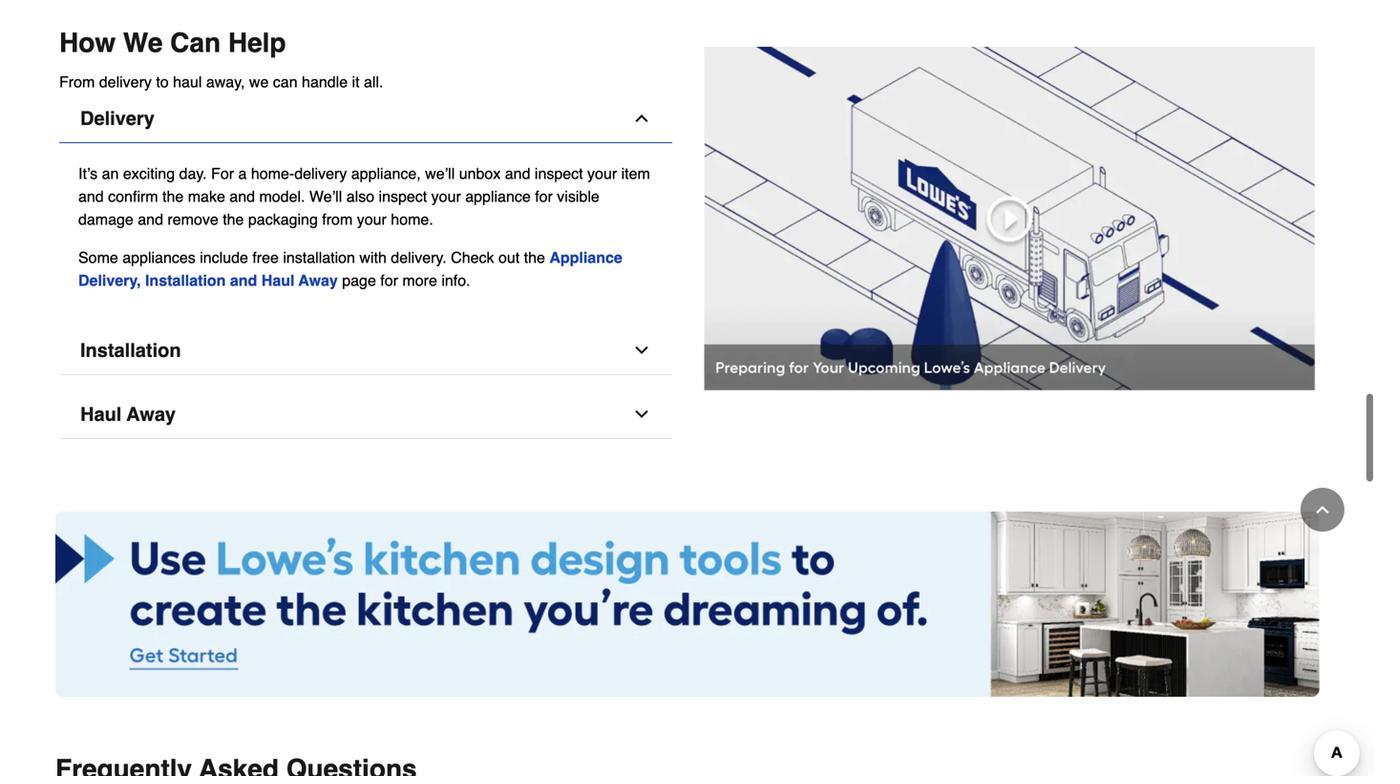 Task type: locate. For each thing, give the bounding box(es) containing it.
0 vertical spatial away
[[299, 272, 338, 290]]

and down 'include'
[[230, 272, 257, 290]]

we'll
[[309, 188, 342, 206]]

it's an exciting day. for a home-delivery appliance, we'll unbox and inspect your item and confirm the make and model. we'll also inspect your appliance for visible damage and remove the packaging from your home.
[[78, 165, 650, 228]]

inspect
[[535, 165, 583, 183], [379, 188, 427, 206]]

can
[[273, 73, 298, 91]]

delivery button
[[59, 95, 672, 143]]

0 horizontal spatial chevron up image
[[632, 109, 651, 128]]

0 vertical spatial installation
[[145, 272, 226, 290]]

exciting
[[123, 165, 175, 183]]

away inside appliance delivery, installation and haul away
[[299, 272, 338, 290]]

2 horizontal spatial the
[[524, 249, 545, 267]]

unbox
[[459, 165, 501, 183]]

installation up haul away
[[80, 340, 181, 362]]

0 horizontal spatial away
[[127, 404, 176, 426]]

appliance
[[550, 249, 623, 267]]

damage
[[78, 211, 134, 228]]

from delivery to haul away, we can handle it all.
[[59, 73, 383, 91]]

for down the with on the top left of page
[[380, 272, 398, 290]]

1 vertical spatial for
[[380, 272, 398, 290]]

a
[[238, 165, 247, 183]]

1 horizontal spatial chevron up image
[[1313, 501, 1332, 520]]

delivery up we'll on the top left
[[294, 165, 347, 183]]

your down also
[[357, 211, 387, 228]]

delivery,
[[78, 272, 141, 290]]

2 vertical spatial your
[[357, 211, 387, 228]]

0 vertical spatial your
[[587, 165, 617, 183]]

check
[[451, 249, 494, 267]]

1 horizontal spatial inspect
[[535, 165, 583, 183]]

0 horizontal spatial inspect
[[379, 188, 427, 206]]

haul
[[261, 272, 295, 290], [80, 404, 122, 426]]

for
[[535, 188, 553, 206], [380, 272, 398, 290]]

the right out at the left top of page
[[524, 249, 545, 267]]

0 vertical spatial the
[[162, 188, 184, 206]]

1 vertical spatial installation
[[80, 340, 181, 362]]

1 horizontal spatial haul
[[261, 272, 295, 290]]

delivery.
[[391, 249, 447, 267]]

installation down "appliances"
[[145, 272, 226, 290]]

0 vertical spatial chevron up image
[[632, 109, 651, 128]]

and
[[505, 165, 531, 183], [78, 188, 104, 206], [230, 188, 255, 206], [138, 211, 163, 228], [230, 272, 257, 290]]

chevron up image
[[632, 109, 651, 128], [1313, 501, 1332, 520]]

haul
[[173, 73, 202, 91]]

installation inside button
[[80, 340, 181, 362]]

delivery
[[99, 73, 152, 91], [294, 165, 347, 183]]

1 vertical spatial chevron down image
[[632, 405, 651, 424]]

for left visible
[[535, 188, 553, 206]]

chevron down image inside 'installation' button
[[632, 341, 651, 360]]

1 chevron down image from the top
[[632, 341, 651, 360]]

and down confirm
[[138, 211, 163, 228]]

delivery left "to"
[[99, 73, 152, 91]]

1 vertical spatial delivery
[[294, 165, 347, 183]]

the down the make
[[223, 211, 244, 228]]

chevron down image inside the haul away button
[[632, 405, 651, 424]]

how we can help
[[59, 27, 286, 58]]

chevron up image inside delivery button
[[632, 109, 651, 128]]

out
[[499, 249, 520, 267]]

0 vertical spatial delivery
[[99, 73, 152, 91]]

model.
[[259, 188, 305, 206]]

inspect up visible
[[535, 165, 583, 183]]

0 vertical spatial for
[[535, 188, 553, 206]]

with
[[360, 249, 387, 267]]

0 vertical spatial chevron down image
[[632, 341, 651, 360]]

0 horizontal spatial your
[[357, 211, 387, 228]]

1 horizontal spatial the
[[223, 211, 244, 228]]

1 vertical spatial your
[[431, 188, 461, 206]]

installation inside appliance delivery, installation and haul away
[[145, 272, 226, 290]]

2 chevron down image from the top
[[632, 405, 651, 424]]

0 vertical spatial haul
[[261, 272, 295, 290]]

and down a
[[230, 188, 255, 206]]

haul inside button
[[80, 404, 122, 426]]

your up visible
[[587, 165, 617, 183]]

inspect up home.
[[379, 188, 427, 206]]

the down day.
[[162, 188, 184, 206]]

1 horizontal spatial delivery
[[294, 165, 347, 183]]

your
[[587, 165, 617, 183], [431, 188, 461, 206], [357, 211, 387, 228]]

the
[[162, 188, 184, 206], [223, 211, 244, 228], [524, 249, 545, 267]]

and up appliance
[[505, 165, 531, 183]]

1 horizontal spatial for
[[535, 188, 553, 206]]

1 vertical spatial haul
[[80, 404, 122, 426]]

appliance delivery, installation and haul away link
[[78, 249, 623, 290]]

away
[[299, 272, 338, 290], [127, 404, 176, 426]]

delivery
[[80, 108, 155, 130]]

1 vertical spatial inspect
[[379, 188, 427, 206]]

2 horizontal spatial your
[[587, 165, 617, 183]]

1 vertical spatial away
[[127, 404, 176, 426]]

appliances
[[122, 249, 196, 267]]

your down we'll
[[431, 188, 461, 206]]

chevron down image
[[632, 341, 651, 360], [632, 405, 651, 424]]

away inside button
[[127, 404, 176, 426]]

installation
[[145, 272, 226, 290], [80, 340, 181, 362]]

1 horizontal spatial your
[[431, 188, 461, 206]]

all.
[[364, 73, 383, 91]]

1 vertical spatial chevron up image
[[1313, 501, 1332, 520]]

page
[[342, 272, 376, 290]]

0 horizontal spatial haul
[[80, 404, 122, 426]]

1 horizontal spatial away
[[299, 272, 338, 290]]

home-
[[251, 165, 294, 183]]

chevron up image inside scroll to top element
[[1313, 501, 1332, 520]]



Task type: describe. For each thing, give the bounding box(es) containing it.
we
[[123, 27, 163, 58]]

0 horizontal spatial for
[[380, 272, 398, 290]]

haul inside appliance delivery, installation and haul away
[[261, 272, 295, 290]]

day.
[[179, 165, 207, 183]]

make
[[188, 188, 225, 206]]

handle
[[302, 73, 348, 91]]

we
[[249, 73, 269, 91]]

can
[[170, 27, 221, 58]]

from
[[322, 211, 353, 228]]

an
[[102, 165, 119, 183]]

include
[[200, 249, 248, 267]]

for inside it's an exciting day. for a home-delivery appliance, we'll unbox and inspect your item and confirm the make and model. we'll also inspect your appliance for visible damage and remove the packaging from your home.
[[535, 188, 553, 206]]

chevron down image for installation
[[632, 341, 651, 360]]

help
[[228, 27, 286, 58]]

info.
[[442, 272, 470, 290]]

scroll to top element
[[1301, 488, 1345, 532]]

away,
[[206, 73, 245, 91]]

from
[[59, 73, 95, 91]]

installation button
[[59, 327, 672, 376]]

it
[[352, 73, 360, 91]]

1 vertical spatial the
[[223, 211, 244, 228]]

installation
[[283, 249, 355, 267]]

and inside appliance delivery, installation and haul away
[[230, 272, 257, 290]]

appliance,
[[351, 165, 421, 183]]

0 vertical spatial inspect
[[535, 165, 583, 183]]

use lowe's kitchen design tools to create the kitchen you're dreaming of. get started. image
[[55, 512, 1320, 697]]

chevron down image for haul away
[[632, 405, 651, 424]]

home.
[[391, 211, 433, 228]]

also
[[346, 188, 375, 206]]

appliance delivery, installation and haul away
[[78, 249, 623, 290]]

some appliances include free installation with delivery. check out the
[[78, 249, 550, 267]]

a video describing appliance delivery and steps you can take to help ensure a seamless delivery. image
[[703, 47, 1316, 390]]

some
[[78, 249, 118, 267]]

packaging
[[248, 211, 318, 228]]

and down it's
[[78, 188, 104, 206]]

visible
[[557, 188, 600, 206]]

delivery inside it's an exciting day. for a home-delivery appliance, we'll unbox and inspect your item and confirm the make and model. we'll also inspect your appliance for visible damage and remove the packaging from your home.
[[294, 165, 347, 183]]

remove
[[168, 211, 218, 228]]

0 horizontal spatial delivery
[[99, 73, 152, 91]]

we'll
[[425, 165, 455, 183]]

item
[[621, 165, 650, 183]]

page for more info.
[[338, 272, 470, 290]]

0 horizontal spatial the
[[162, 188, 184, 206]]

appliance
[[465, 188, 531, 206]]

to
[[156, 73, 169, 91]]

for
[[211, 165, 234, 183]]

it's
[[78, 165, 98, 183]]

2 vertical spatial the
[[524, 249, 545, 267]]

more
[[403, 272, 437, 290]]

haul away button
[[59, 391, 672, 440]]

how
[[59, 27, 116, 58]]

confirm
[[108, 188, 158, 206]]

haul away
[[80, 404, 176, 426]]

free
[[252, 249, 279, 267]]



Task type: vqa. For each thing, say whether or not it's contained in the screenshot.
Installation inside Appliance Delivery, Installation and Haul Away
yes



